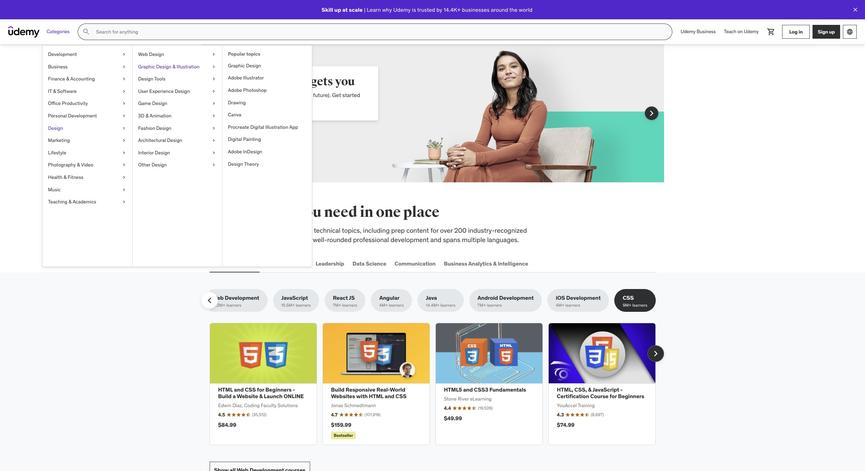 Task type: vqa. For each thing, say whether or not it's contained in the screenshot.
1
no



Task type: locate. For each thing, give the bounding box(es) containing it.
development inside ios development 4m+ learners
[[567, 295, 601, 301]]

0 horizontal spatial graphic
[[138, 63, 155, 70]]

development inside "link"
[[48, 51, 77, 57]]

css right a
[[245, 386, 256, 393]]

- inside html and css for beginners - build a website & launch online
[[293, 386, 295, 393]]

js
[[349, 295, 355, 301]]

Search for anything text field
[[95, 26, 664, 38]]

graphic
[[228, 62, 245, 69], [138, 63, 155, 70]]

- inside html, css, & javascript - certification course for beginners
[[621, 386, 623, 393]]

web up design tools
[[138, 51, 148, 57]]

0 vertical spatial it
[[48, 88, 52, 94]]

1 4m+ from the left
[[380, 303, 388, 308]]

graphic down web design
[[138, 63, 155, 70]]

css,
[[575, 386, 587, 393]]

8 learners from the left
[[633, 303, 648, 308]]

0 horizontal spatial javascript
[[282, 295, 308, 301]]

it up office
[[48, 88, 52, 94]]

development down 'office productivity' link
[[68, 113, 97, 119]]

& inside "link"
[[77, 162, 80, 168]]

learners inside css 9m+ learners
[[633, 303, 648, 308]]

xsmall image inside graphic design & illustration link
[[211, 63, 217, 70]]

0 horizontal spatial html
[[218, 386, 233, 393]]

design theory
[[228, 161, 259, 167]]

development inside the android development 7m+ learners
[[500, 295, 534, 301]]

xsmall image inside interior design link
[[211, 150, 217, 156]]

0 horizontal spatial beginners
[[266, 386, 292, 393]]

data
[[353, 260, 365, 267]]

1 horizontal spatial up
[[830, 29, 836, 35]]

business inside business 'link'
[[48, 63, 68, 70]]

interior design link
[[133, 147, 222, 159]]

1 adobe from the top
[[228, 75, 242, 81]]

up for sign
[[830, 29, 836, 35]]

the left the world
[[510, 6, 518, 13]]

skill up at scale | learn why udemy is trusted by 14.4k+ businesses around the world
[[322, 6, 533, 13]]

build inside html and css for beginners - build a website & launch online
[[218, 393, 232, 400]]

all the skills you need in one place
[[210, 204, 440, 221]]

xsmall image for other design
[[211, 162, 217, 169]]

- right course
[[621, 386, 623, 393]]

design up graphic design & illustration at the top
[[149, 51, 164, 57]]

digital up painting
[[250, 124, 264, 130]]

3d
[[138, 113, 145, 119]]

1 7m+ from the left
[[333, 303, 342, 308]]

3 learners from the left
[[343, 303, 358, 308]]

0 vertical spatial digital
[[250, 124, 264, 130]]

xsmall image for business
[[121, 63, 127, 70]]

design down animation
[[156, 125, 172, 131]]

7m+ inside the android development 7m+ learners
[[478, 303, 486, 308]]

& right teaching
[[69, 199, 72, 205]]

1 horizontal spatial 7m+
[[478, 303, 486, 308]]

design down design tools link
[[175, 88, 190, 94]]

for right a
[[257, 386, 264, 393]]

adobe for adobe illustrator
[[228, 75, 242, 81]]

for inside html, css, & javascript - certification course for beginners
[[610, 393, 617, 400]]

adobe up drawing at left
[[228, 87, 242, 93]]

1 vertical spatial previous image
[[204, 295, 215, 306]]

up
[[335, 6, 342, 13], [830, 29, 836, 35]]

build left responsive
[[331, 386, 345, 393]]

7m+ inside react js 7m+ learners
[[333, 303, 342, 308]]

0 vertical spatial in
[[799, 29, 804, 35]]

with down skills
[[235, 99, 245, 106]]

xsmall image inside design tools link
[[211, 76, 217, 83]]

0 horizontal spatial 7m+
[[333, 303, 342, 308]]

architectural design
[[138, 137, 182, 144]]

xsmall image inside the architectural design link
[[211, 137, 217, 144]]

2 7m+ from the left
[[478, 303, 486, 308]]

xsmall image for game design
[[211, 100, 217, 107]]

by
[[437, 6, 443, 13]]

& right 'finance'
[[66, 76, 69, 82]]

1 vertical spatial with
[[357, 393, 368, 400]]

& right css,
[[589, 386, 592, 393]]

business analytics & intelligence button
[[443, 256, 530, 272]]

drawing link
[[223, 97, 312, 109]]

javascript up 15.5m+
[[282, 295, 308, 301]]

xsmall image inside lifestyle 'link'
[[121, 150, 127, 156]]

development for android development 7m+ learners
[[500, 295, 534, 301]]

xsmall image inside development "link"
[[121, 51, 127, 58]]

xsmall image inside design 'link'
[[121, 125, 127, 132]]

is
[[412, 6, 416, 13]]

4m+ inside angular 4m+ learners
[[380, 303, 388, 308]]

4m+ down ios
[[556, 303, 565, 308]]

and inside html and css for beginners - build a website & launch online
[[234, 386, 244, 393]]

you up started
[[335, 74, 355, 89]]

1 horizontal spatial the
[[510, 6, 518, 13]]

development link
[[43, 48, 132, 61]]

adobe for adobe photoshop
[[228, 87, 242, 93]]

javascript inside "javascript 15.5m+ learners"
[[282, 295, 308, 301]]

digital down procreate at the top left of the page
[[228, 136, 242, 143]]

1 horizontal spatial build
[[331, 386, 345, 393]]

for right course
[[610, 393, 617, 400]]

1 horizontal spatial illustration
[[266, 124, 289, 130]]

design up animation
[[152, 100, 167, 107]]

4m+ down angular
[[380, 303, 388, 308]]

xsmall image
[[211, 63, 217, 70], [121, 76, 127, 83], [211, 88, 217, 95], [121, 100, 127, 107], [211, 100, 217, 107], [121, 125, 127, 132], [211, 137, 217, 144], [121, 150, 127, 156], [211, 150, 217, 156], [121, 174, 127, 181], [121, 186, 127, 193]]

other design
[[138, 162, 167, 168]]

launch
[[264, 393, 283, 400]]

critical
[[238, 226, 257, 235]]

fashion design link
[[133, 122, 222, 135]]

2 horizontal spatial business
[[697, 28, 716, 35]]

javascript right css,
[[593, 386, 620, 393]]

design down the 'adobe indesign'
[[228, 161, 243, 167]]

css up 9m+
[[623, 295, 634, 301]]

graphic design link
[[223, 60, 312, 72]]

illustration
[[177, 63, 200, 70], [266, 124, 289, 130]]

business for business
[[48, 63, 68, 70]]

2 vertical spatial adobe
[[228, 149, 242, 155]]

business for business analytics & intelligence
[[444, 260, 468, 267]]

adobe up design theory
[[228, 149, 242, 155]]

xsmall image inside user experience design link
[[211, 88, 217, 95]]

1 vertical spatial javascript
[[593, 386, 620, 393]]

web design
[[138, 51, 164, 57]]

1 horizontal spatial business
[[444, 260, 468, 267]]

teach on udemy
[[725, 28, 759, 35]]

why
[[383, 6, 392, 13]]

1 vertical spatial web
[[211, 260, 223, 267]]

1 horizontal spatial -
[[621, 386, 623, 393]]

development inside web development 12.2m+ learners
[[225, 295, 259, 301]]

in right log
[[799, 29, 804, 35]]

illustration down web design link
[[177, 63, 200, 70]]

xsmall image inside music link
[[121, 186, 127, 193]]

responsive
[[346, 386, 376, 393]]

0 vertical spatial previous image
[[208, 108, 219, 119]]

7m+ for react js
[[333, 303, 342, 308]]

0 vertical spatial javascript
[[282, 295, 308, 301]]

graphic design & illustration element
[[222, 46, 312, 267]]

present
[[269, 92, 288, 99]]

categories
[[47, 28, 70, 35]]

beginners right course
[[619, 393, 645, 400]]

your down learning
[[257, 92, 268, 99]]

graphic inside graphic design link
[[228, 62, 245, 69]]

& up office
[[53, 88, 56, 94]]

your right '(and'
[[301, 92, 312, 99]]

web inside button
[[211, 260, 223, 267]]

java 14.4m+ learners
[[426, 295, 456, 308]]

html5 and css3 fundamentals link
[[444, 386, 527, 393]]

popular
[[228, 51, 246, 57]]

1 horizontal spatial you
[[335, 74, 355, 89]]

7 learners from the left
[[566, 303, 581, 308]]

xsmall image inside business 'link'
[[121, 63, 127, 70]]

7m+ down react
[[333, 303, 342, 308]]

canva
[[228, 112, 242, 118]]

xsmall image for design tools
[[211, 76, 217, 83]]

css right real-
[[396, 393, 407, 400]]

& down web design link
[[173, 63, 176, 70]]

beginners inside html, css, & javascript - certification course for beginners
[[619, 393, 645, 400]]

& left launch
[[259, 393, 263, 400]]

1 vertical spatial digital
[[228, 136, 242, 143]]

2 adobe from the top
[[228, 87, 242, 93]]

7m+ down android at right
[[478, 303, 486, 308]]

xsmall image inside teaching & academics link
[[121, 199, 127, 206]]

0 vertical spatial you
[[335, 74, 355, 89]]

build left a
[[218, 393, 232, 400]]

xsmall image inside marketing link
[[121, 137, 127, 144]]

0 horizontal spatial build
[[218, 393, 232, 400]]

learners inside web development 12.2m+ learners
[[227, 303, 242, 308]]

javascript 15.5m+ learners
[[282, 295, 311, 308]]

multiple
[[462, 236, 486, 244]]

0 horizontal spatial -
[[293, 386, 295, 393]]

business inside business analytics & intelligence button
[[444, 260, 468, 267]]

0 horizontal spatial 4m+
[[380, 303, 388, 308]]

skills up supports
[[291, 226, 305, 235]]

& inside 'link'
[[146, 113, 149, 119]]

beginners
[[266, 386, 292, 393], [619, 393, 645, 400]]

build responsive real-world websites with html and css link
[[331, 386, 407, 400]]

1 horizontal spatial udemy
[[681, 28, 696, 35]]

1 vertical spatial carousel element
[[210, 323, 665, 446]]

the up the critical
[[233, 204, 255, 221]]

2 vertical spatial web
[[212, 295, 224, 301]]

xsmall image for development
[[121, 51, 127, 58]]

you inside "learning that gets you skills for your present (and your future). get started with us."
[[335, 74, 355, 89]]

0 vertical spatial business
[[697, 28, 716, 35]]

& left video
[[77, 162, 80, 168]]

1 horizontal spatial digital
[[250, 124, 264, 130]]

it
[[48, 88, 52, 94], [267, 260, 271, 267]]

web down certifications, on the left of the page
[[211, 260, 223, 267]]

- right launch
[[293, 386, 295, 393]]

design down personal
[[48, 125, 63, 131]]

development up 12.2m+
[[225, 295, 259, 301]]

design up tools
[[156, 63, 172, 70]]

xsmall image inside 'office productivity' link
[[121, 100, 127, 107]]

1 vertical spatial illustration
[[266, 124, 289, 130]]

1 horizontal spatial beginners
[[619, 393, 645, 400]]

professional
[[353, 236, 389, 244]]

2 vertical spatial business
[[444, 260, 468, 267]]

business
[[697, 28, 716, 35], [48, 63, 68, 70], [444, 260, 468, 267]]

adobe indesign link
[[223, 146, 312, 158]]

well-
[[313, 236, 327, 244]]

design down fashion design link
[[167, 137, 182, 144]]

design down architectural design
[[155, 150, 170, 156]]

0 vertical spatial up
[[335, 6, 342, 13]]

you up to
[[297, 204, 322, 221]]

fundamentals
[[490, 386, 527, 393]]

0 horizontal spatial business
[[48, 63, 68, 70]]

xsmall image for office productivity
[[121, 100, 127, 107]]

0 horizontal spatial it
[[48, 88, 52, 94]]

certifications
[[273, 260, 308, 267]]

topics,
[[342, 226, 362, 235]]

business up 'finance'
[[48, 63, 68, 70]]

on
[[738, 28, 743, 35]]

0 horizontal spatial with
[[235, 99, 245, 106]]

graphic design & illustration
[[138, 63, 200, 70]]

shopping cart with 0 items image
[[768, 28, 776, 36]]

xsmall image inside 'other design' link
[[211, 162, 217, 169]]

development for personal development
[[68, 113, 97, 119]]

design link
[[43, 122, 132, 135]]

1 horizontal spatial html
[[369, 393, 384, 400]]

html left world on the left
[[369, 393, 384, 400]]

with right websites
[[357, 393, 368, 400]]

it certifications
[[267, 260, 308, 267]]

xsmall image inside game design link
[[211, 100, 217, 107]]

& inside html and css for beginners - build a website & launch online
[[259, 393, 263, 400]]

xsmall image for web design
[[211, 51, 217, 58]]

up left at
[[335, 6, 342, 13]]

0 horizontal spatial up
[[335, 6, 342, 13]]

adobe inside adobe photoshop link
[[228, 87, 242, 93]]

2 4m+ from the left
[[556, 303, 565, 308]]

adobe
[[228, 75, 242, 81], [228, 87, 242, 93], [228, 149, 242, 155]]

development down certifications, on the left of the page
[[224, 260, 258, 267]]

a
[[233, 393, 236, 400]]

14.4k+
[[444, 6, 461, 13]]

learners inside java 14.4m+ learners
[[441, 303, 456, 308]]

xsmall image for it & software
[[121, 88, 127, 95]]

topic filters element
[[201, 289, 656, 312]]

illustration down canva link
[[266, 124, 289, 130]]

businesses
[[462, 6, 490, 13]]

xsmall image inside the photography & video "link"
[[121, 162, 127, 169]]

& right analytics
[[494, 260, 497, 267]]

canva link
[[223, 109, 312, 121]]

build
[[331, 386, 345, 393], [218, 393, 232, 400]]

0 vertical spatial carousel element
[[201, 44, 665, 183]]

xsmall image inside web design link
[[211, 51, 217, 58]]

adobe inside adobe indesign 'link'
[[228, 149, 242, 155]]

in up including
[[360, 204, 374, 221]]

digital painting link
[[223, 134, 312, 146]]

& inside html, css, & javascript - certification course for beginners
[[589, 386, 592, 393]]

intelligence
[[498, 260, 529, 267]]

you for gets
[[335, 74, 355, 89]]

for left over
[[431, 226, 439, 235]]

learners inside the android development 7m+ learners
[[487, 303, 502, 308]]

4m+
[[380, 303, 388, 308], [556, 303, 565, 308]]

1 vertical spatial you
[[297, 204, 322, 221]]

certification
[[557, 393, 590, 400]]

development inside button
[[224, 260, 258, 267]]

business analytics & intelligence
[[444, 260, 529, 267]]

1 vertical spatial it
[[267, 260, 271, 267]]

carousel element
[[201, 44, 665, 183], [210, 323, 665, 446]]

1 horizontal spatial 4m+
[[556, 303, 565, 308]]

learners inside angular 4m+ learners
[[389, 303, 404, 308]]

skills up workplace at the top of the page
[[257, 204, 294, 221]]

graphic down popular
[[228, 62, 245, 69]]

xsmall image inside it & software link
[[121, 88, 127, 95]]

theory
[[244, 161, 259, 167]]

interior design
[[138, 150, 170, 156]]

1 horizontal spatial graphic
[[228, 62, 245, 69]]

xsmall image inside finance & accounting link
[[121, 76, 127, 83]]

for up us.
[[249, 92, 256, 99]]

5 learners from the left
[[441, 303, 456, 308]]

previous image
[[208, 108, 219, 119], [204, 295, 215, 306]]

1 horizontal spatial javascript
[[593, 386, 620, 393]]

0 vertical spatial web
[[138, 51, 148, 57]]

1 vertical spatial business
[[48, 63, 68, 70]]

2 your from the left
[[301, 92, 312, 99]]

0 horizontal spatial your
[[257, 92, 268, 99]]

xsmall image inside personal development link
[[121, 113, 127, 119]]

over
[[441, 226, 453, 235]]

1 learners from the left
[[227, 303, 242, 308]]

adobe inside adobe illustrator link
[[228, 75, 242, 81]]

2 - from the left
[[621, 386, 623, 393]]

2 learners from the left
[[296, 303, 311, 308]]

& right 3d
[[146, 113, 149, 119]]

1 horizontal spatial your
[[301, 92, 312, 99]]

development right ios
[[567, 295, 601, 301]]

1 vertical spatial up
[[830, 29, 836, 35]]

html5 and css3 fundamentals
[[444, 386, 527, 393]]

design tools
[[138, 76, 166, 82]]

xsmall image for user experience design
[[211, 88, 217, 95]]

log in
[[790, 29, 804, 35]]

it inside button
[[267, 260, 271, 267]]

3 adobe from the top
[[228, 149, 242, 155]]

sign up link
[[813, 25, 841, 39]]

1 vertical spatial in
[[360, 204, 374, 221]]

you
[[335, 74, 355, 89], [297, 204, 322, 221]]

with inside build responsive real-world websites with html and css
[[357, 393, 368, 400]]

javascript inside html, css, & javascript - certification course for beginners
[[593, 386, 620, 393]]

2 horizontal spatial css
[[623, 295, 634, 301]]

css inside build responsive real-world websites with html and css
[[396, 393, 407, 400]]

1 vertical spatial skills
[[291, 226, 305, 235]]

you for skills
[[297, 204, 322, 221]]

1 - from the left
[[293, 386, 295, 393]]

with
[[235, 99, 245, 106], [357, 393, 368, 400]]

beginners right website
[[266, 386, 292, 393]]

css inside css 9m+ learners
[[623, 295, 634, 301]]

html left website
[[218, 386, 233, 393]]

css
[[623, 295, 634, 301], [245, 386, 256, 393], [396, 393, 407, 400]]

and inside covering critical workplace skills to technical topics, including prep content for over 200 industry-recognized certifications, our catalog supports well-rounded professional development and spans multiple languages.
[[431, 236, 442, 244]]

architectural
[[138, 137, 166, 144]]

development down categories 'dropdown button'
[[48, 51, 77, 57]]

0 vertical spatial the
[[510, 6, 518, 13]]

it left certifications
[[267, 260, 271, 267]]

learners inside react js 7m+ learners
[[343, 303, 358, 308]]

xsmall image for photography & video
[[121, 162, 127, 169]]

0 vertical spatial illustration
[[177, 63, 200, 70]]

adobe down graphic design
[[228, 75, 242, 81]]

accounting
[[70, 76, 95, 82]]

graphic inside graphic design & illustration link
[[138, 63, 155, 70]]

business left teach
[[697, 28, 716, 35]]

xsmall image inside health & fitness link
[[121, 174, 127, 181]]

0 horizontal spatial you
[[297, 204, 322, 221]]

xsmall image inside 3d & animation 'link'
[[211, 113, 217, 119]]

data science
[[353, 260, 387, 267]]

tools
[[154, 76, 166, 82]]

6 learners from the left
[[487, 303, 502, 308]]

design up 'user'
[[138, 76, 153, 82]]

design inside 'link'
[[48, 125, 63, 131]]

4 learners from the left
[[389, 303, 404, 308]]

1 vertical spatial adobe
[[228, 87, 242, 93]]

0 vertical spatial adobe
[[228, 75, 242, 81]]

xsmall image
[[121, 51, 127, 58], [211, 51, 217, 58], [121, 63, 127, 70], [211, 76, 217, 83], [121, 88, 127, 95], [121, 113, 127, 119], [211, 113, 217, 119], [211, 125, 217, 132], [121, 137, 127, 144], [121, 162, 127, 169], [211, 162, 217, 169], [121, 199, 127, 206]]

0 horizontal spatial illustration
[[177, 63, 200, 70]]

1 horizontal spatial with
[[357, 393, 368, 400]]

lifestyle link
[[43, 147, 132, 159]]

0 horizontal spatial css
[[245, 386, 256, 393]]

painting
[[243, 136, 261, 143]]

1 horizontal spatial it
[[267, 260, 271, 267]]

4m+ inside ios development 4m+ learners
[[556, 303, 565, 308]]

html and css for beginners - build a website & launch online link
[[218, 386, 304, 400]]

xsmall image for design
[[121, 125, 127, 132]]

websites
[[331, 393, 355, 400]]

it for it certifications
[[267, 260, 271, 267]]

business down spans
[[444, 260, 468, 267]]

build inside build responsive real-world websites with html and css
[[331, 386, 345, 393]]

0 vertical spatial with
[[235, 99, 245, 106]]

web up 12.2m+
[[212, 295, 224, 301]]

xsmall image inside fashion design link
[[211, 125, 217, 132]]

adobe photoshop
[[228, 87, 267, 93]]

0 horizontal spatial the
[[233, 204, 255, 221]]

up right sign
[[830, 29, 836, 35]]

1 horizontal spatial css
[[396, 393, 407, 400]]

prep
[[392, 226, 405, 235]]

carousel element containing html and css for beginners - build a website & launch online
[[210, 323, 665, 446]]

12.2m+
[[212, 303, 226, 308]]

development right android at right
[[500, 295, 534, 301]]

web inside web development 12.2m+ learners
[[212, 295, 224, 301]]

learners
[[227, 303, 242, 308], [296, 303, 311, 308], [343, 303, 358, 308], [389, 303, 404, 308], [441, 303, 456, 308], [487, 303, 502, 308], [566, 303, 581, 308], [633, 303, 648, 308]]



Task type: describe. For each thing, give the bounding box(es) containing it.
place
[[404, 204, 440, 221]]

xsmall image for finance & accounting
[[121, 76, 127, 83]]

supports
[[285, 236, 312, 244]]

analytics
[[469, 260, 492, 267]]

content
[[407, 226, 429, 235]]

other
[[138, 162, 151, 168]]

game design
[[138, 100, 167, 107]]

trusted
[[418, 6, 436, 13]]

teaching & academics link
[[43, 196, 132, 208]]

previous image inside topic filters element
[[204, 295, 215, 306]]

learners inside ios development 4m+ learners
[[566, 303, 581, 308]]

covering
[[210, 226, 236, 235]]

html and css for beginners - build a website & launch online
[[218, 386, 304, 400]]

lifestyle
[[48, 150, 66, 156]]

0 horizontal spatial udemy
[[394, 6, 411, 13]]

carousel element containing learning that gets you
[[201, 44, 665, 183]]

2 horizontal spatial udemy
[[745, 28, 759, 35]]

learn
[[367, 6, 381, 13]]

xsmall image for graphic design & illustration
[[211, 63, 217, 70]]

that
[[286, 74, 309, 89]]

business inside udemy business link
[[697, 28, 716, 35]]

design theory link
[[223, 158, 312, 170]]

ios
[[556, 295, 566, 301]]

adobe indesign
[[228, 149, 263, 155]]

xsmall image for personal development
[[121, 113, 127, 119]]

sign up
[[819, 29, 836, 35]]

fashion design
[[138, 125, 172, 131]]

7m+ for android development
[[478, 303, 486, 308]]

xsmall image for architectural design
[[211, 137, 217, 144]]

to
[[307, 226, 313, 235]]

design down topics
[[246, 62, 261, 69]]

css3
[[474, 386, 489, 393]]

14.4m+
[[426, 303, 440, 308]]

0 horizontal spatial digital
[[228, 136, 242, 143]]

development for ios development 4m+ learners
[[567, 295, 601, 301]]

xsmall image for teaching & academics
[[121, 199, 127, 206]]

udemy image
[[8, 26, 40, 38]]

languages.
[[488, 236, 520, 244]]

graphic design & illustration link
[[133, 61, 222, 73]]

covering critical workplace skills to technical topics, including prep content for over 200 industry-recognized certifications, our catalog supports well-rounded professional development and spans multiple languages.
[[210, 226, 527, 244]]

beginners inside html and css for beginners - build a website & launch online
[[266, 386, 292, 393]]

skill
[[322, 6, 333, 13]]

categories button
[[43, 24, 74, 40]]

industry-
[[469, 226, 495, 235]]

teach on udemy link
[[721, 24, 764, 40]]

adobe photoshop link
[[223, 84, 312, 97]]

and inside build responsive real-world websites with html and css
[[385, 393, 395, 400]]

interior
[[138, 150, 154, 156]]

us.
[[246, 99, 253, 106]]

animation
[[150, 113, 172, 119]]

1 horizontal spatial in
[[799, 29, 804, 35]]

9m+
[[623, 303, 632, 308]]

graphic for graphic design
[[228, 62, 245, 69]]

200
[[455, 226, 467, 235]]

1 vertical spatial the
[[233, 204, 255, 221]]

communication button
[[394, 256, 437, 272]]

up for skill
[[335, 6, 342, 13]]

submit search image
[[82, 28, 91, 36]]

future).
[[313, 92, 331, 99]]

it for it & software
[[48, 88, 52, 94]]

digital painting
[[228, 136, 261, 143]]

for inside html and css for beginners - build a website & launch online
[[257, 386, 264, 393]]

music
[[48, 186, 61, 193]]

learning
[[235, 74, 284, 89]]

adobe for adobe indesign
[[228, 149, 242, 155]]

for inside covering critical workplace skills to technical topics, including prep content for over 200 industry-recognized certifications, our catalog supports well-rounded professional development and spans multiple languages.
[[431, 226, 439, 235]]

with inside "learning that gets you skills for your present (and your future). get started with us."
[[235, 99, 245, 106]]

teaching
[[48, 199, 67, 205]]

development
[[391, 236, 429, 244]]

design down interior design
[[152, 162, 167, 168]]

including
[[363, 226, 390, 235]]

workplace
[[259, 226, 289, 235]]

office productivity link
[[43, 98, 132, 110]]

& inside button
[[494, 260, 497, 267]]

xsmall image for fashion design
[[211, 125, 217, 132]]

communication
[[395, 260, 436, 267]]

angular 4m+ learners
[[380, 295, 404, 308]]

science
[[366, 260, 387, 267]]

office productivity
[[48, 100, 88, 107]]

illustrator
[[243, 75, 264, 81]]

0 horizontal spatial in
[[360, 204, 374, 221]]

health & fitness link
[[43, 171, 132, 184]]

next image
[[651, 348, 662, 359]]

0 vertical spatial skills
[[257, 204, 294, 221]]

productivity
[[62, 100, 88, 107]]

close image
[[853, 6, 860, 13]]

xsmall image for health & fitness
[[121, 174, 127, 181]]

android development 7m+ learners
[[478, 295, 534, 308]]

architectural design link
[[133, 135, 222, 147]]

log in link
[[783, 25, 811, 39]]

teaching & academics
[[48, 199, 96, 205]]

leadership button
[[315, 256, 346, 272]]

personal development link
[[43, 110, 132, 122]]

academics
[[73, 199, 96, 205]]

for inside "learning that gets you skills for your present (and your future). get started with us."
[[249, 92, 256, 99]]

web for web design
[[138, 51, 148, 57]]

web for web development
[[211, 260, 223, 267]]

learning that gets you skills for your present (and your future). get started with us.
[[235, 74, 360, 106]]

skills inside covering critical workplace skills to technical topics, including prep content for over 200 industry-recognized certifications, our catalog supports well-rounded professional development and spans multiple languages.
[[291, 226, 305, 235]]

html inside build responsive real-world websites with html and css
[[369, 393, 384, 400]]

react js 7m+ learners
[[333, 295, 358, 308]]

development for web development
[[224, 260, 258, 267]]

skills
[[235, 92, 248, 99]]

health
[[48, 174, 62, 180]]

android
[[478, 295, 499, 301]]

office
[[48, 100, 61, 107]]

css inside html and css for beginners - build a website & launch online
[[245, 386, 256, 393]]

html inside html and css for beginners - build a website & launch online
[[218, 386, 233, 393]]

it & software link
[[43, 85, 132, 98]]

website
[[237, 393, 258, 400]]

adobe illustrator link
[[223, 72, 312, 84]]

css 9m+ learners
[[623, 295, 648, 308]]

choose a language image
[[847, 28, 854, 35]]

xsmall image for interior design
[[211, 150, 217, 156]]

xsmall image for marketing
[[121, 137, 127, 144]]

& right health
[[64, 174, 67, 180]]

game
[[138, 100, 151, 107]]

udemy business
[[681, 28, 716, 35]]

xsmall image for 3d & animation
[[211, 113, 217, 119]]

around
[[491, 6, 509, 13]]

teach
[[725, 28, 737, 35]]

fashion
[[138, 125, 155, 131]]

indesign
[[243, 149, 263, 155]]

procreate
[[228, 124, 249, 130]]

development for web development 12.2m+ learners
[[225, 295, 259, 301]]

xsmall image for music
[[121, 186, 127, 193]]

learners inside "javascript 15.5m+ learners"
[[296, 303, 311, 308]]

web development
[[211, 260, 258, 267]]

web development button
[[210, 256, 260, 272]]

next image
[[647, 108, 658, 119]]

graphic for graphic design & illustration
[[138, 63, 155, 70]]

world
[[390, 386, 406, 393]]

topics
[[247, 51, 261, 57]]

finance
[[48, 76, 65, 82]]

1 your from the left
[[257, 92, 268, 99]]

xsmall image for lifestyle
[[121, 150, 127, 156]]



